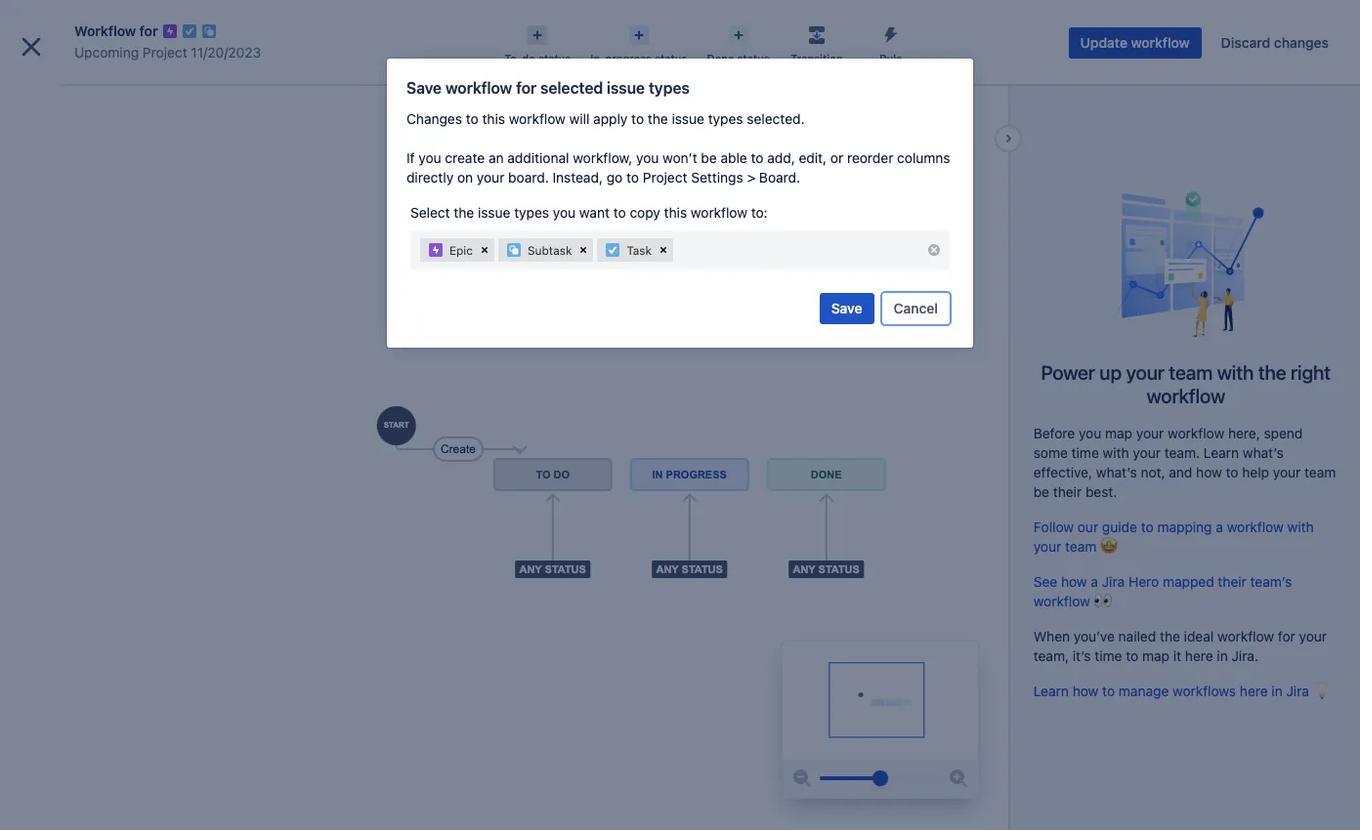 Task type: vqa. For each thing, say whether or not it's contained in the screenshot.


Task type: locate. For each thing, give the bounding box(es) containing it.
this
[[482, 110, 505, 127], [664, 204, 687, 221]]

subtask image
[[506, 242, 522, 258]]

1 vertical spatial team
[[1305, 465, 1336, 481]]

0 horizontal spatial in
[[1217, 648, 1228, 665]]

you right if
[[419, 150, 441, 166]]

this up the an
[[482, 110, 505, 127]]

1 vertical spatial map
[[1143, 648, 1170, 665]]

with up the best.
[[1103, 445, 1129, 462]]

this right copy
[[664, 204, 687, 221]]

1 horizontal spatial be
[[1034, 484, 1050, 501]]

with
[[1217, 362, 1254, 384], [1103, 445, 1129, 462], [1288, 519, 1314, 536]]

here inside when you've nailed the ideal workflow for your team, it's time to map it here in jira.
[[1185, 648, 1213, 665]]

save up changes
[[407, 79, 442, 97]]

additional
[[508, 150, 569, 166]]

0 vertical spatial be
[[701, 150, 717, 166]]

for inside when you've nailed the ideal workflow for your team, it's time to map it here in jira.
[[1278, 629, 1296, 645]]

1 horizontal spatial map
[[1143, 648, 1170, 665]]

be inside changes to this workflow will apply to the issue types selected. if you create an additional workflow, you won't be able to add, edit, or reorder columns directly on your board. instead, go to project settings > board.
[[701, 150, 717, 166]]

how down it's
[[1073, 683, 1099, 700]]

1 vertical spatial jira
[[1287, 683, 1310, 700]]

0 vertical spatial their
[[1053, 484, 1082, 501]]

spend
[[1264, 425, 1303, 442]]

learn how to manage workflows here in jira 💡
[[1034, 683, 1331, 700]]

map down up
[[1105, 425, 1133, 442]]

to right apply
[[631, 110, 644, 127]]

workflow inside changes to this workflow will apply to the issue types selected. if you create an additional workflow, you won't be able to add, edit, or reorder columns directly on your board. instead, go to project settings > board.
[[509, 110, 566, 127]]

with up team's
[[1288, 519, 1314, 536]]

1 horizontal spatial here
[[1240, 683, 1268, 700]]

status right do
[[538, 52, 571, 65]]

1 vertical spatial save
[[831, 300, 863, 317]]

0 vertical spatial upcoming
[[74, 44, 139, 61]]

add,
[[767, 150, 795, 166]]

how
[[1196, 465, 1222, 481], [1061, 574, 1087, 591], [1073, 683, 1099, 700]]

transition button
[[780, 20, 854, 66]]

issue up clear image
[[478, 204, 511, 221]]

your inside when you've nailed the ideal workflow for your team, it's time to map it here in jira.
[[1299, 629, 1327, 645]]

go
[[607, 169, 623, 186]]

1 horizontal spatial this
[[664, 204, 687, 221]]

map inside before you map your workflow here, spend some time with your team. learn what's effective, what's not, and how to help your team be their best.
[[1105, 425, 1133, 442]]

their inside see how a jira hero mapped their team's workflow
[[1218, 574, 1247, 591]]

you've
[[1074, 629, 1115, 645]]

to right go
[[627, 169, 639, 186]]

team inside follow our guide to mapping a workflow with your team
[[1065, 539, 1097, 555]]

1 horizontal spatial status
[[655, 52, 688, 65]]

1 horizontal spatial their
[[1218, 574, 1247, 591]]

create button
[[631, 11, 698, 43]]

Zoom level range field
[[820, 759, 941, 798]]

2 status from the left
[[655, 52, 688, 65]]

0 horizontal spatial here
[[1185, 648, 1213, 665]]

0 vertical spatial a
[[1216, 519, 1224, 536]]

discard changes button
[[1210, 27, 1341, 59]]

transition
[[791, 52, 843, 65]]

1 vertical spatial this
[[664, 204, 687, 221]]

here down jira.
[[1240, 683, 1268, 700]]

workflow inside see how a jira hero mapped their team's workflow
[[1034, 594, 1090, 610]]

you
[[419, 150, 441, 166], [636, 150, 659, 166], [553, 204, 576, 221], [1079, 425, 1102, 442]]

in-progress status button
[[581, 20, 697, 66]]

2 vertical spatial issue
[[478, 204, 511, 221]]

0 vertical spatial learn
[[1204, 445, 1239, 462]]

jira up 👀
[[1102, 574, 1125, 591]]

workflow inside button
[[1131, 34, 1190, 51]]

their left team's
[[1218, 574, 1247, 591]]

0 vertical spatial for
[[139, 22, 158, 39]]

workflow,
[[573, 150, 633, 166]]

board.
[[759, 169, 801, 186]]

your inside follow our guide to mapping a workflow with your team
[[1034, 539, 1062, 555]]

2 horizontal spatial types
[[708, 110, 743, 127]]

2 vertical spatial team
[[1065, 539, 1097, 555]]

epic
[[450, 243, 473, 258]]

clear image for task
[[656, 242, 671, 258]]

0 horizontal spatial save
[[407, 79, 442, 97]]

1 vertical spatial with
[[1103, 445, 1129, 462]]

to right guide
[[1141, 519, 1154, 536]]

0 horizontal spatial this
[[482, 110, 505, 127]]

upcoming project 11/20/2023
[[74, 44, 261, 61], [59, 85, 253, 102]]

to down nailed
[[1126, 648, 1139, 665]]

learn down here,
[[1204, 445, 1239, 462]]

to-
[[504, 52, 522, 65]]

2 vertical spatial with
[[1288, 519, 1314, 536]]

project
[[143, 44, 187, 61], [129, 85, 176, 102], [643, 169, 688, 186]]

status
[[538, 52, 571, 65], [655, 52, 688, 65], [737, 52, 770, 65]]

0 vertical spatial 11/20/2023
[[191, 44, 261, 61]]

on
[[457, 169, 473, 186]]

0 horizontal spatial jira
[[1102, 574, 1125, 591]]

cancel button
[[882, 293, 950, 324]]

power up your team with the right workflow dialog
[[0, 0, 1360, 831]]

1 vertical spatial 11/20/2023
[[179, 85, 253, 102]]

0 vertical spatial how
[[1196, 465, 1222, 481]]

1 horizontal spatial with
[[1217, 362, 1254, 384]]

2 horizontal spatial with
[[1288, 519, 1314, 536]]

workflow inside before you map your workflow here, spend some time with your team. learn what's effective, what's not, and how to help your team be their best.
[[1168, 425, 1225, 442]]

project down won't
[[643, 169, 688, 186]]

2 vertical spatial for
[[1278, 629, 1296, 645]]

2 vertical spatial project
[[643, 169, 688, 186]]

clear image
[[477, 242, 493, 258]]

a inside see how a jira hero mapped their team's workflow
[[1091, 574, 1098, 591]]

to up >
[[751, 150, 764, 166]]

see
[[1034, 574, 1058, 591]]

1 vertical spatial types
[[708, 110, 743, 127]]

you right before
[[1079, 425, 1102, 442]]

an
[[489, 150, 504, 166]]

clear image left task icon
[[576, 242, 592, 258]]

0 vertical spatial project
[[143, 44, 187, 61]]

0 vertical spatial time
[[1072, 445, 1099, 462]]

before
[[1034, 425, 1075, 442]]

0 vertical spatial save
[[407, 79, 442, 97]]

Search field
[[989, 11, 1185, 43]]

here,
[[1228, 425, 1260, 442]]

instead,
[[553, 169, 603, 186]]

a right mapping
[[1216, 519, 1224, 536]]

rule button
[[854, 20, 928, 66]]

workflow inside when you've nailed the ideal workflow for your team, it's time to map it here in jira.
[[1218, 629, 1274, 645]]

map left the it
[[1143, 648, 1170, 665]]

types
[[649, 79, 690, 97], [708, 110, 743, 127], [514, 204, 549, 221]]

the left right
[[1258, 362, 1287, 384]]

some
[[1034, 445, 1068, 462]]

1 vertical spatial their
[[1218, 574, 1247, 591]]

learn down team,
[[1034, 683, 1069, 700]]

their down the effective,
[[1053, 484, 1082, 501]]

1 vertical spatial for
[[516, 79, 537, 97]]

types down the "board."
[[514, 204, 549, 221]]

0 horizontal spatial what's
[[1096, 465, 1137, 481]]

time
[[1072, 445, 1099, 462], [1095, 648, 1122, 665]]

copy
[[630, 204, 661, 221]]

2 clear image from the left
[[656, 242, 671, 258]]

changes
[[407, 110, 462, 127]]

with inside power up your team with the right workflow
[[1217, 362, 1254, 384]]

power up your team with the right workflow
[[1041, 362, 1331, 408]]

close workflow editor image
[[16, 31, 47, 63]]

save workflow for selected issue types
[[407, 79, 690, 97]]

our
[[1078, 519, 1099, 536]]

the inside when you've nailed the ideal workflow for your team, it's time to map it here in jira.
[[1160, 629, 1181, 645]]

1 horizontal spatial learn
[[1204, 445, 1239, 462]]

2 horizontal spatial for
[[1278, 629, 1296, 645]]

0 horizontal spatial status
[[538, 52, 571, 65]]

time down you've
[[1095, 648, 1122, 665]]

0 vertical spatial this
[[482, 110, 505, 127]]

how right see
[[1061, 574, 1087, 591]]

0 horizontal spatial be
[[701, 150, 717, 166]]

0 vertical spatial in
[[1217, 648, 1228, 665]]

reorder
[[847, 150, 894, 166]]

1 horizontal spatial team
[[1169, 362, 1213, 384]]

1 horizontal spatial save
[[831, 300, 863, 317]]

with inside before you map your workflow here, spend some time with your team. learn what's effective, what's not, and how to help your team be their best.
[[1103, 445, 1129, 462]]

how inside see how a jira hero mapped their team's workflow
[[1061, 574, 1087, 591]]

types inside changes to this workflow will apply to the issue types selected. if you create an additional workflow, you won't be able to add, edit, or reorder columns directly on your board. instead, go to project settings > board.
[[708, 110, 743, 127]]

types down in-progress status
[[649, 79, 690, 97]]

time inside before you map your workflow here, spend some time with your team. learn what's effective, what's not, and how to help your team be their best.
[[1072, 445, 1099, 462]]

0 vertical spatial map
[[1105, 425, 1133, 442]]

11/20/2023 inside power up your team with the right workflow dialog
[[191, 44, 261, 61]]

1 horizontal spatial clear image
[[656, 242, 671, 258]]

0 vertical spatial upcoming project 11/20/2023
[[74, 44, 261, 61]]

best.
[[1086, 484, 1117, 501]]

0 vertical spatial jira
[[1102, 574, 1125, 591]]

1 vertical spatial be
[[1034, 484, 1050, 501]]

issue
[[607, 79, 645, 97], [672, 110, 705, 127], [478, 204, 511, 221]]

0 horizontal spatial learn
[[1034, 683, 1069, 700]]

when you've nailed the ideal workflow for your team, it's time to map it here in jira.
[[1034, 629, 1327, 665]]

clear image right the 'task'
[[656, 242, 671, 258]]

progress
[[605, 52, 652, 65]]

team right up
[[1169, 362, 1213, 384]]

the up the it
[[1160, 629, 1181, 645]]

be down the effective,
[[1034, 484, 1050, 501]]

learn
[[1204, 445, 1239, 462], [1034, 683, 1069, 700]]

1 horizontal spatial what's
[[1243, 445, 1284, 462]]

issue up won't
[[672, 110, 705, 127]]

0 vertical spatial team
[[1169, 362, 1213, 384]]

team,
[[1034, 648, 1069, 665]]

1 vertical spatial time
[[1095, 648, 1122, 665]]

2 horizontal spatial team
[[1305, 465, 1336, 481]]

1 vertical spatial in
[[1272, 683, 1283, 700]]

save inside button
[[831, 300, 863, 317]]

it's
[[1073, 648, 1091, 665]]

to:
[[751, 204, 768, 221]]

for down do
[[516, 79, 537, 97]]

1 vertical spatial how
[[1061, 574, 1087, 591]]

for down team's
[[1278, 629, 1296, 645]]

status right done
[[737, 52, 770, 65]]

to right changes
[[466, 110, 479, 127]]

for up 'upcoming project 11/20/2023' link
[[139, 22, 158, 39]]

2 horizontal spatial issue
[[672, 110, 705, 127]]

0 horizontal spatial a
[[1091, 574, 1098, 591]]

be up settings
[[701, 150, 717, 166]]

project down 'upcoming project 11/20/2023' link
[[129, 85, 176, 102]]

group
[[8, 358, 227, 464], [8, 358, 227, 411], [8, 411, 227, 464]]

team.
[[1165, 445, 1200, 462]]

your
[[477, 169, 505, 186], [1126, 362, 1165, 384], [1136, 425, 1164, 442], [1133, 445, 1161, 462], [1273, 465, 1301, 481], [1034, 539, 1062, 555], [1299, 629, 1327, 645]]

workflow inside power up your team with the right workflow
[[1147, 385, 1226, 408]]

a up 👀
[[1091, 574, 1098, 591]]

1 horizontal spatial a
[[1216, 519, 1224, 536]]

to right want
[[613, 204, 626, 221]]

to-do status button
[[495, 20, 581, 66]]

1 horizontal spatial issue
[[607, 79, 645, 97]]

2 horizontal spatial status
[[737, 52, 770, 65]]

the inside changes to this workflow will apply to the issue types selected. if you create an additional workflow, you won't be able to add, edit, or reorder columns directly on your board. instead, go to project settings > board.
[[648, 110, 668, 127]]

selected.
[[747, 110, 805, 127]]

0 horizontal spatial with
[[1103, 445, 1129, 462]]

1 vertical spatial issue
[[672, 110, 705, 127]]

types up able
[[708, 110, 743, 127]]

will
[[569, 110, 590, 127]]

workflow inside follow our guide to mapping a workflow with your team
[[1227, 519, 1284, 536]]

workflow
[[1131, 34, 1190, 51], [446, 79, 512, 97], [509, 110, 566, 127], [691, 204, 748, 221], [1147, 385, 1226, 408], [1168, 425, 1225, 442], [1227, 519, 1284, 536], [1034, 594, 1090, 610], [1218, 629, 1274, 645]]

done
[[707, 52, 734, 65]]

0 horizontal spatial for
[[139, 22, 158, 39]]

issue down the progress
[[607, 79, 645, 97]]

0 vertical spatial with
[[1217, 362, 1254, 384]]

jira left '💡'
[[1287, 683, 1310, 700]]

what's up the best.
[[1096, 465, 1137, 481]]

it
[[1174, 648, 1182, 665]]

jira
[[1102, 574, 1125, 591], [1287, 683, 1310, 700]]

here down ideal
[[1185, 648, 1213, 665]]

you left want
[[553, 204, 576, 221]]

0 horizontal spatial their
[[1053, 484, 1082, 501]]

project down workflow for in the top of the page
[[143, 44, 187, 61]]

in
[[1217, 648, 1228, 665], [1272, 683, 1283, 700]]

here
[[1185, 648, 1213, 665], [1240, 683, 1268, 700]]

jira image
[[51, 15, 101, 39], [51, 15, 101, 39]]

in left jira.
[[1217, 648, 1228, 665]]

1 horizontal spatial types
[[649, 79, 690, 97]]

2 vertical spatial how
[[1073, 683, 1099, 700]]

upcoming inside power up your team with the right workflow dialog
[[74, 44, 139, 61]]

3 status from the left
[[737, 52, 770, 65]]

1 status from the left
[[538, 52, 571, 65]]

time up the effective,
[[1072, 445, 1099, 462]]

0 horizontal spatial map
[[1105, 425, 1133, 442]]

follow our guide to mapping a workflow with your team
[[1034, 519, 1314, 555]]

map
[[1105, 425, 1133, 442], [1143, 648, 1170, 665]]

this inside changes to this workflow will apply to the issue types selected. if you create an additional workflow, you won't be able to add, edit, or reorder columns directly on your board. instead, go to project settings > board.
[[482, 110, 505, 127]]

you're in the workflow viewfinder, use the arrow keys to move it element
[[783, 642, 978, 759]]

workflow for
[[74, 22, 158, 39]]

how right and
[[1196, 465, 1222, 481]]

team down "our"
[[1065, 539, 1097, 555]]

upcoming project 11/20/2023 down 'upcoming project 11/20/2023' link
[[59, 85, 253, 102]]

follow
[[1034, 519, 1074, 536]]

in-progress status
[[591, 52, 688, 65]]

learn inside before you map your workflow here, spend some time with your team. learn what's effective, what's not, and how to help your team be their best.
[[1204, 445, 1239, 462]]

to left help
[[1226, 465, 1239, 481]]

1 vertical spatial project
[[129, 85, 176, 102]]

save left cancel
[[831, 300, 863, 317]]

how inside before you map your workflow here, spend some time with your team. learn what's effective, what's not, and how to help your team be their best.
[[1196, 465, 1222, 481]]

1 horizontal spatial for
[[516, 79, 537, 97]]

0 horizontal spatial issue
[[478, 204, 511, 221]]

0 horizontal spatial team
[[1065, 539, 1097, 555]]

status down create button
[[655, 52, 688, 65]]

the
[[648, 110, 668, 127], [454, 204, 474, 221], [1258, 362, 1287, 384], [1160, 629, 1181, 645]]

upcoming project 11/20/2023 down workflow for in the top of the page
[[74, 44, 261, 61]]

their inside before you map your workflow here, spend some time with your team. learn what's effective, what's not, and how to help your team be their best.
[[1053, 484, 1082, 501]]

in left '💡'
[[1272, 683, 1283, 700]]

you inside before you map your workflow here, spend some time with your team. learn what's effective, what's not, and how to help your team be their best.
[[1079, 425, 1102, 442]]

to inside follow our guide to mapping a workflow with your team
[[1141, 519, 1154, 536]]

2 vertical spatial types
[[514, 204, 549, 221]]

with up here,
[[1217, 362, 1254, 384]]

what's up help
[[1243, 445, 1284, 462]]

upcoming
[[74, 44, 139, 61], [59, 85, 126, 102]]

0 horizontal spatial clear image
[[576, 242, 592, 258]]

the up won't
[[648, 110, 668, 127]]

1 clear image from the left
[[576, 242, 592, 258]]

clear image
[[576, 242, 592, 258], [656, 242, 671, 258]]

team right help
[[1305, 465, 1336, 481]]

11/20/2023
[[191, 44, 261, 61], [179, 85, 253, 102]]

0 vertical spatial here
[[1185, 648, 1213, 665]]

1 vertical spatial a
[[1091, 574, 1098, 591]]

directly
[[407, 169, 454, 186]]



Task type: describe. For each thing, give the bounding box(es) containing it.
map inside when you've nailed the ideal workflow for your team, it's time to map it here in jira.
[[1143, 648, 1170, 665]]

board.
[[508, 169, 549, 186]]

manage
[[1119, 683, 1169, 700]]

upcoming project 11/20/2023 link
[[74, 41, 261, 65]]

to inside before you map your workflow here, spend some time with your team. learn what's effective, what's not, and how to help your team be their best.
[[1226, 465, 1239, 481]]

how for see how a jira hero mapped their team's workflow
[[1061, 574, 1087, 591]]

project inside power up your team with the right workflow dialog
[[143, 44, 187, 61]]

in inside when you've nailed the ideal workflow for your team, it's time to map it here in jira.
[[1217, 648, 1228, 665]]

apply
[[593, 110, 628, 127]]

if
[[407, 150, 415, 166]]

workflow
[[74, 22, 136, 39]]

hero
[[1129, 574, 1159, 591]]

done status button
[[697, 20, 780, 66]]

to left manage
[[1103, 683, 1115, 700]]

0 vertical spatial what's
[[1243, 445, 1284, 462]]

power
[[1041, 362, 1095, 384]]

to inside when you've nailed the ideal workflow for your team, it's time to map it here in jira.
[[1126, 648, 1139, 665]]

team inside before you map your workflow here, spend some time with your team. learn what's effective, what's not, and how to help your team be their best.
[[1305, 465, 1336, 481]]

how for learn how to manage workflows here in jira 💡
[[1073, 683, 1099, 700]]

>
[[747, 169, 756, 186]]

create
[[643, 18, 686, 35]]

cancel
[[894, 300, 938, 317]]

1 vertical spatial learn
[[1034, 683, 1069, 700]]

changes
[[1274, 34, 1329, 51]]

when
[[1034, 629, 1070, 645]]

1 vertical spatial here
[[1240, 683, 1268, 700]]

epic image
[[428, 242, 444, 258]]

issue inside changes to this workflow will apply to the issue types selected. if you create an additional workflow, you won't be able to add, edit, or reorder columns directly on your board. instead, go to project settings > board.
[[672, 110, 705, 127]]

changes to this workflow will apply to the issue types selected. if you create an additional workflow, you won't be able to add, edit, or reorder columns directly on your board. instead, go to project settings > board.
[[407, 110, 951, 186]]

🤩
[[1101, 539, 1118, 555]]

with inside follow our guide to mapping a workflow with your team
[[1288, 519, 1314, 536]]

save button
[[820, 293, 874, 324]]

the inside power up your team with the right workflow
[[1258, 362, 1287, 384]]

see how a jira hero mapped their team's workflow
[[1034, 574, 1292, 610]]

jira inside see how a jira hero mapped their team's workflow
[[1102, 574, 1125, 591]]

be inside before you map your workflow here, spend some time with your team. learn what's effective, what's not, and how to help your team be their best.
[[1034, 484, 1050, 501]]

discard
[[1221, 34, 1271, 51]]

for inside 'dialog'
[[516, 79, 537, 97]]

clear image for subtask
[[576, 242, 592, 258]]

rule
[[880, 52, 903, 65]]

save for save
[[831, 300, 863, 317]]

guide
[[1102, 519, 1138, 536]]

update workflow button
[[1069, 27, 1202, 59]]

select
[[410, 204, 450, 221]]

discard changes
[[1221, 34, 1329, 51]]

and
[[1169, 465, 1193, 481]]

mapped
[[1163, 574, 1214, 591]]

update
[[1081, 34, 1128, 51]]

👀
[[1094, 594, 1112, 610]]

0 vertical spatial issue
[[607, 79, 645, 97]]

ideal
[[1184, 629, 1214, 645]]

in-
[[591, 52, 605, 65]]

done status
[[707, 52, 770, 65]]

team's
[[1251, 574, 1292, 591]]

to-do status
[[504, 52, 571, 65]]

zoom out image
[[790, 767, 814, 791]]

task
[[627, 243, 652, 258]]

1 vertical spatial upcoming project 11/20/2023
[[59, 85, 253, 102]]

task image
[[605, 242, 621, 258]]

not,
[[1141, 465, 1165, 481]]

won't
[[663, 150, 697, 166]]

clear image
[[926, 242, 942, 258]]

1 horizontal spatial jira
[[1287, 683, 1310, 700]]

mapping
[[1158, 519, 1212, 536]]

selected
[[540, 79, 603, 97]]

up
[[1100, 362, 1122, 384]]

1 vertical spatial what's
[[1096, 465, 1137, 481]]

you left won't
[[636, 150, 659, 166]]

save workflow for selected issue types dialog
[[387, 59, 973, 348]]

1 vertical spatial upcoming
[[59, 85, 126, 102]]

team inside power up your team with the right workflow
[[1169, 362, 1213, 384]]

0 vertical spatial types
[[649, 79, 690, 97]]

project inside changes to this workflow will apply to the issue types selected. if you create an additional workflow, you won't be able to add, edit, or reorder columns directly on your board. instead, go to project settings > board.
[[643, 169, 688, 186]]

update workflow
[[1081, 34, 1190, 51]]

edit,
[[799, 150, 827, 166]]

your inside changes to this workflow will apply to the issue types selected. if you create an additional workflow, you won't be able to add, edit, or reorder columns directly on your board. instead, go to project settings > board.
[[477, 169, 505, 186]]

columns
[[897, 150, 951, 166]]

effective,
[[1034, 465, 1093, 481]]

a inside follow our guide to mapping a workflow with your team
[[1216, 519, 1224, 536]]

or
[[831, 150, 844, 166]]

help
[[1242, 465, 1270, 481]]

want
[[579, 204, 610, 221]]

do
[[522, 52, 535, 65]]

right
[[1291, 362, 1331, 384]]

select the issue types you want to copy this workflow to:
[[410, 204, 768, 221]]

time inside when you've nailed the ideal workflow for your team, it's time to map it here in jira.
[[1095, 648, 1122, 665]]

before you map your workflow here, spend some time with your team. learn what's effective, what's not, and how to help your team be their best.
[[1034, 425, 1336, 501]]

zoom in image
[[947, 767, 970, 791]]

save for save workflow for selected issue types
[[407, 79, 442, 97]]

1 horizontal spatial in
[[1272, 683, 1283, 700]]

💡
[[1313, 683, 1331, 700]]

upcoming project 11/20/2023 inside power up your team with the right workflow dialog
[[74, 44, 261, 61]]

status for in-progress status
[[655, 52, 688, 65]]

create banner
[[0, 0, 1360, 55]]

subtask
[[528, 243, 572, 258]]

0 horizontal spatial types
[[514, 204, 549, 221]]

create
[[445, 150, 485, 166]]

settings
[[691, 169, 743, 186]]

the right "select"
[[454, 204, 474, 221]]

status for to-do status
[[538, 52, 571, 65]]

jira.
[[1232, 648, 1259, 665]]

able
[[721, 150, 747, 166]]

your inside power up your team with the right workflow
[[1126, 362, 1165, 384]]

nailed
[[1119, 629, 1156, 645]]

primary element
[[12, 0, 989, 54]]



